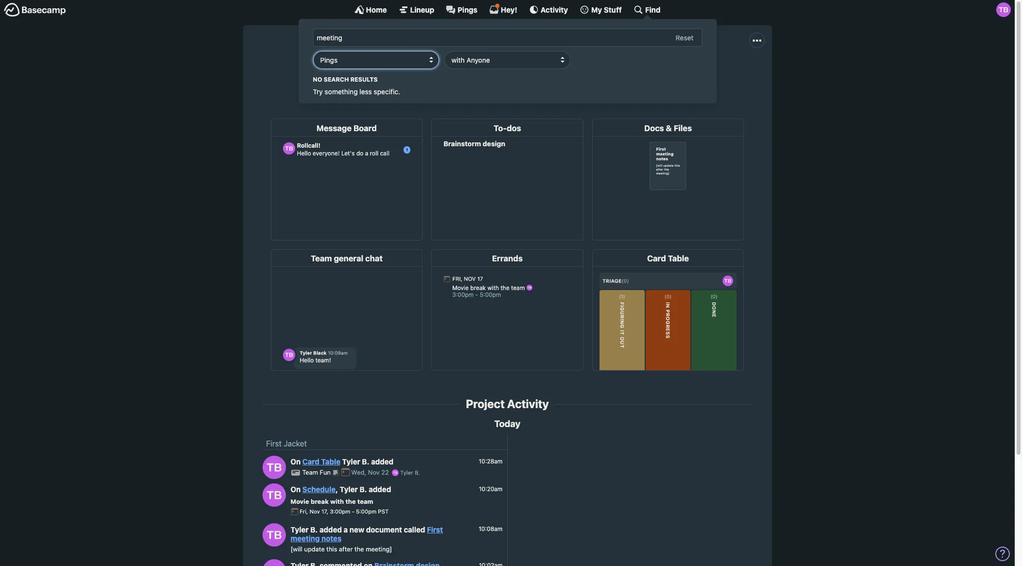 Task type: describe. For each thing, give the bounding box(es) containing it.
find
[[645, 5, 661, 14]]

home
[[366, 5, 387, 14]]

2 of from the left
[[654, 67, 661, 76]]

tyler b. added a new document called
[[291, 526, 427, 534]]

card
[[303, 458, 320, 467]]

22
[[382, 469, 389, 477]]

tyler right ,
[[340, 486, 358, 494]]

first for first jacket
[[266, 440, 282, 449]]

update
[[304, 546, 325, 553]]

schedule
[[303, 486, 336, 494]]

1 and from the left
[[552, 67, 565, 76]]

thinking
[[500, 67, 528, 76]]

switch accounts image
[[4, 2, 66, 18]]

a
[[344, 526, 348, 534]]

main element
[[0, 0, 1015, 104]]

fun
[[320, 469, 331, 477]]

movie break with the team link
[[291, 498, 373, 506]]

1 colors! from the left
[[604, 67, 628, 76]]

my stuff
[[592, 5, 622, 14]]

tyler b.
[[399, 470, 420, 476]]

1 vertical spatial activity
[[507, 398, 549, 411]]

today
[[495, 419, 521, 429]]

create
[[348, 67, 370, 76]]

b. right 22
[[415, 470, 420, 476]]

let's
[[329, 67, 346, 76]]

my stuff button
[[580, 5, 622, 15]]

on for on schedule ,       tyler b. added
[[291, 486, 301, 494]]

b. up wed, nov 22
[[362, 458, 370, 467]]

break
[[311, 498, 329, 506]]

results
[[351, 76, 378, 83]]

people on this project element
[[527, 77, 555, 107]]

am
[[487, 67, 498, 76]]

try
[[313, 88, 323, 96]]

card table link
[[303, 458, 341, 467]]

10:02am element
[[479, 562, 503, 567]]

,
[[336, 486, 338, 494]]

pings button
[[446, 5, 478, 15]]

10:28am element
[[479, 458, 503, 465]]

specific.
[[374, 88, 400, 96]]

this
[[327, 546, 337, 553]]

company!
[[447, 67, 481, 76]]

b. up team
[[360, 486, 367, 494]]

hey!
[[501, 5, 518, 14]]

on for on card table tyler b. added
[[291, 458, 301, 467]]

movie break with the team fri, nov 17, 3:00pm -     5:00pm pst
[[291, 498, 389, 515]]

movie
[[291, 498, 309, 506]]

team
[[302, 469, 318, 477]]

find button
[[634, 5, 661, 15]]

my
[[592, 5, 602, 14]]

no
[[313, 76, 322, 83]]

added for ,       tyler b. added
[[369, 486, 391, 494]]

i
[[483, 67, 485, 76]]

10:08am element
[[479, 526, 503, 533]]

home link
[[354, 5, 387, 15]]

tyler right 22
[[400, 470, 413, 476]]

new
[[350, 526, 365, 534]]

document
[[366, 526, 402, 534]]

jacket for first jacket let's create the first jacket of the company! i am thinking rabits and strips and colors! a lot of colors!
[[501, 45, 550, 63]]

jacket for first jacket
[[284, 440, 307, 449]]

the left company! at the top left
[[433, 67, 445, 76]]



Task type: vqa. For each thing, say whether or not it's contained in the screenshot.
the "First jacket = First design!" at the top left of the page
no



Task type: locate. For each thing, give the bounding box(es) containing it.
0 horizontal spatial jacket
[[284, 440, 307, 449]]

colors!
[[604, 67, 628, 76], [663, 67, 687, 76]]

activity
[[541, 5, 568, 14], [507, 398, 549, 411]]

0 vertical spatial added
[[371, 458, 394, 467]]

1 horizontal spatial first
[[427, 526, 443, 534]]

lineup link
[[399, 5, 434, 15]]

10:20am
[[479, 486, 503, 493]]

activity up today
[[507, 398, 549, 411]]

of
[[424, 67, 431, 76], [654, 67, 661, 76]]

10:08am
[[479, 526, 503, 533]]

0 horizontal spatial first
[[266, 440, 282, 449]]

1 horizontal spatial and
[[589, 67, 602, 76]]

2 on from the top
[[291, 486, 301, 494]]

activity left my
[[541, 5, 568, 14]]

tyler black image for card table
[[262, 456, 286, 479]]

0 horizontal spatial nov
[[310, 509, 320, 515]]

a
[[630, 67, 635, 76]]

and
[[552, 67, 565, 76], [589, 67, 602, 76]]

tyler
[[342, 458, 360, 467], [400, 470, 413, 476], [340, 486, 358, 494], [291, 526, 309, 534]]

nov left 22
[[368, 469, 380, 477]]

jacket up card
[[284, 440, 307, 449]]

Search for… search field
[[313, 29, 702, 47]]

1 of from the left
[[424, 67, 431, 76]]

lineup
[[410, 5, 434, 14]]

first inside first meeting notes
[[427, 526, 443, 534]]

2 vertical spatial added
[[320, 526, 342, 534]]

first meeting notes
[[291, 526, 443, 543]]

jacket up "thinking"
[[501, 45, 550, 63]]

called
[[404, 526, 425, 534]]

wed,
[[351, 469, 366, 477]]

10:20am element
[[479, 486, 503, 493]]

2 and from the left
[[589, 67, 602, 76]]

0 horizontal spatial of
[[424, 67, 431, 76]]

nov inside movie break with the team fri, nov 17, 3:00pm -     5:00pm pst
[[310, 509, 320, 515]]

added left a
[[320, 526, 342, 534]]

activity link
[[529, 5, 568, 15]]

0 horizontal spatial colors!
[[604, 67, 628, 76]]

b.
[[362, 458, 370, 467], [415, 470, 420, 476], [360, 486, 367, 494], [311, 526, 318, 534]]

and right strips
[[589, 67, 602, 76]]

stuff
[[604, 5, 622, 14]]

pst
[[378, 509, 389, 515]]

1 vertical spatial first
[[266, 440, 282, 449]]

tyler black image right 22
[[392, 470, 399, 477]]

1 vertical spatial nov
[[310, 509, 320, 515]]

wed, nov 22
[[351, 469, 391, 477]]

tyler black image left [will
[[262, 524, 286, 547]]

5:00pm
[[356, 509, 377, 515]]

first
[[385, 67, 399, 76]]

1 vertical spatial added
[[369, 486, 391, 494]]

first
[[465, 45, 498, 63], [266, 440, 282, 449], [427, 526, 443, 534]]

2 colors! from the left
[[663, 67, 687, 76]]

1 vertical spatial on
[[291, 486, 301, 494]]

2 horizontal spatial first
[[465, 45, 498, 63]]

tyler black image for first meeting notes
[[262, 524, 286, 547]]

lot
[[637, 67, 652, 76]]

1 horizontal spatial colors!
[[663, 67, 687, 76]]

of right 'lot' in the top right of the page
[[654, 67, 661, 76]]

fri,
[[300, 509, 308, 515]]

[will
[[291, 546, 303, 553]]

on left card
[[291, 458, 301, 467]]

project
[[466, 398, 505, 411]]

10:28am
[[479, 458, 503, 465]]

tyler down fri,
[[291, 526, 309, 534]]

1 vertical spatial jacket
[[284, 440, 307, 449]]

meeting]
[[366, 546, 392, 553]]

nov left 17,
[[310, 509, 320, 515]]

first meeting notes link
[[291, 526, 443, 543]]

no search results try something less specific.
[[313, 76, 400, 96]]

pings
[[458, 5, 478, 14]]

search
[[324, 76, 349, 83]]

1 on from the top
[[291, 458, 301, 467]]

the left first
[[372, 67, 383, 76]]

strips
[[567, 67, 587, 76]]

none reset field inside main "element"
[[671, 32, 699, 44]]

0 horizontal spatial and
[[552, 67, 565, 76]]

first jacket link
[[266, 440, 307, 449]]

try something less specific. alert
[[313, 75, 702, 97]]

hey! button
[[489, 3, 518, 15]]

1 horizontal spatial nov
[[368, 469, 380, 477]]

table
[[321, 458, 341, 467]]

added
[[371, 458, 394, 467], [369, 486, 391, 494], [320, 526, 342, 534]]

with
[[330, 498, 344, 506]]

team
[[358, 498, 373, 506]]

something
[[325, 88, 358, 96]]

schedule link
[[303, 486, 336, 494]]

notes
[[322, 534, 342, 543]]

project activity
[[466, 398, 549, 411]]

tyler black image
[[997, 2, 1011, 17]]

on up movie
[[291, 486, 301, 494]]

1 horizontal spatial jacket
[[501, 45, 550, 63]]

3:00pm
[[330, 509, 350, 515]]

b. up update
[[311, 526, 318, 534]]

on card table tyler b. added
[[291, 458, 394, 467]]

on schedule ,       tyler b. added
[[291, 486, 391, 494]]

nov
[[368, 469, 380, 477], [310, 509, 320, 515]]

first for first jacket let's create the first jacket of the company! i am thinking rabits and strips and colors! a lot of colors!
[[465, 45, 498, 63]]

the up -
[[346, 498, 356, 506]]

added up 22
[[371, 458, 394, 467]]

jacket
[[401, 67, 422, 76]]

the right after
[[355, 546, 364, 553]]

None reset field
[[671, 32, 699, 44]]

first for first meeting notes
[[427, 526, 443, 534]]

jacket inside first jacket let's create the first jacket of the company! i am thinking rabits and strips and colors! a lot of colors!
[[501, 45, 550, 63]]

tyler black image down first jacket link
[[262, 456, 286, 479]]

of right jacket
[[424, 67, 431, 76]]

less
[[360, 88, 372, 96]]

the
[[372, 67, 383, 76], [433, 67, 445, 76], [346, 498, 356, 506], [355, 546, 364, 553]]

added down 22
[[369, 486, 391, 494]]

0 vertical spatial first
[[465, 45, 498, 63]]

0 vertical spatial on
[[291, 458, 301, 467]]

[will update this after the meeting]
[[291, 546, 392, 553]]

tyler black image for schedule
[[262, 484, 286, 507]]

0 vertical spatial jacket
[[501, 45, 550, 63]]

jacket
[[501, 45, 550, 63], [284, 440, 307, 449]]

team fun
[[302, 469, 333, 477]]

the inside movie break with the team fri, nov 17, 3:00pm -     5:00pm pst
[[346, 498, 356, 506]]

activity inside main "element"
[[541, 5, 568, 14]]

17,
[[322, 509, 328, 515]]

-
[[352, 509, 355, 515]]

meeting
[[291, 534, 320, 543]]

first inside first jacket let's create the first jacket of the company! i am thinking rabits and strips and colors! a lot of colors!
[[465, 45, 498, 63]]

first jacket let's create the first jacket of the company! i am thinking rabits and strips and colors! a lot of colors!
[[329, 45, 687, 76]]

2 vertical spatial first
[[427, 526, 443, 534]]

first jacket
[[266, 440, 307, 449]]

colors! left a
[[604, 67, 628, 76]]

on
[[291, 458, 301, 467], [291, 486, 301, 494]]

added for tyler b. added
[[371, 458, 394, 467]]

0 vertical spatial activity
[[541, 5, 568, 14]]

tyler black image
[[262, 456, 286, 479], [392, 470, 399, 477], [262, 484, 286, 507], [262, 524, 286, 547]]

rabits
[[530, 67, 550, 76]]

1 horizontal spatial of
[[654, 67, 661, 76]]

after
[[339, 546, 353, 553]]

0 vertical spatial nov
[[368, 469, 380, 477]]

and left strips
[[552, 67, 565, 76]]

tyler black image left movie
[[262, 484, 286, 507]]

tyler up wed,
[[342, 458, 360, 467]]

colors! right 'lot' in the top right of the page
[[663, 67, 687, 76]]



